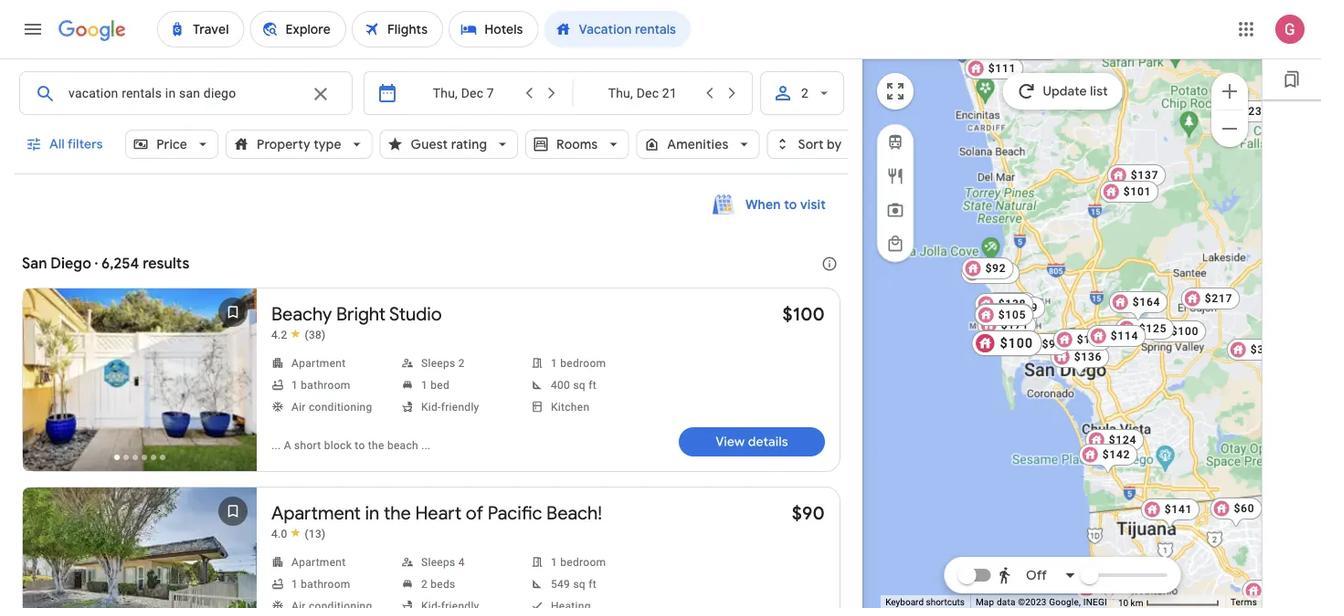 Task type: vqa. For each thing, say whether or not it's contained in the screenshot.
bottom PHOTOS 'list'
yes



Task type: locate. For each thing, give the bounding box(es) containing it.
$138 link
[[975, 293, 1034, 324]]

$142
[[1103, 449, 1131, 462]]

clear image
[[310, 83, 332, 105]]

$100 link down $171
[[978, 333, 1037, 355]]

$239
[[1011, 302, 1038, 314]]

0 vertical spatial $150 link
[[979, 309, 1037, 340]]

$100 link down learn more about these results icon
[[783, 302, 825, 326]]

0 horizontal spatial $90
[[792, 502, 825, 525]]

property type
[[256, 136, 341, 153]]

rooms button
[[525, 122, 629, 166]]

diego · 6,254
[[51, 255, 139, 273]]

next image down save beachy bright studio to collection image on the left
[[211, 362, 255, 406]]

photo 1 image
[[19, 286, 261, 474], [23, 488, 257, 609]]

rooms
[[556, 136, 598, 153]]

all filters button
[[15, 122, 118, 166]]

next image for $100
[[211, 362, 255, 406]]

0 horizontal spatial $150
[[1002, 313, 1030, 326]]

photos list
[[19, 286, 261, 487], [23, 488, 257, 609]]

$388 link
[[1227, 339, 1286, 361]]

0 horizontal spatial $150 link
[[979, 309, 1037, 340]]

1 vertical spatial photos list
[[23, 488, 257, 609]]

$100 down $217 link
[[1171, 325, 1199, 338]]

2 horizontal spatial $100
[[1171, 325, 1199, 338]]

update list button
[[1003, 73, 1123, 110]]

©2023
[[1018, 597, 1047, 608]]

photo 1 image for $90
[[23, 488, 257, 609]]

1 next image from the top
[[211, 362, 255, 406]]

$164 link
[[1109, 292, 1168, 323]]

1 horizontal spatial $150 link
[[1075, 578, 1134, 600]]

san
[[22, 255, 47, 273]]

0 horizontal spatial $100 link
[[783, 302, 825, 326]]

1 horizontal spatial $90
[[1009, 297, 1029, 310]]

1 vertical spatial back image
[[25, 561, 69, 605]]

$90 link
[[985, 292, 1037, 314], [792, 502, 825, 525]]

next image
[[211, 362, 255, 406], [211, 561, 255, 605]]

inegi
[[1084, 597, 1108, 608]]

data
[[997, 597, 1016, 608]]

when
[[746, 196, 781, 213]]

0 vertical spatial back image
[[25, 362, 69, 406]]

$100 down learn more about these results icon
[[783, 302, 825, 326]]

keyboard shortcuts button
[[886, 596, 965, 609]]

guest rating button
[[379, 122, 518, 166]]

keyboard
[[886, 597, 924, 608]]

view details button
[[679, 428, 825, 457]]

$124
[[1109, 434, 1137, 447]]

photos list for $100
[[19, 286, 261, 487]]

$67 link
[[1083, 571, 1135, 602]]

update
[[1043, 83, 1087, 100]]

list
[[1090, 83, 1108, 100]]

results
[[143, 255, 189, 273]]

$100 down $171
[[1001, 337, 1029, 350]]

$90 inside the map region
[[1009, 297, 1029, 310]]

next image down save apartment in the heart of pacific beach! to collection icon
[[211, 561, 255, 605]]

$214
[[985, 267, 1013, 280]]

$157
[[999, 310, 1027, 323]]

$100 link
[[783, 302, 825, 326], [1148, 321, 1207, 343], [978, 333, 1037, 355]]

$90
[[1009, 297, 1029, 310], [792, 502, 825, 525]]

property
[[256, 136, 310, 153]]

$125 link
[[1002, 38, 1061, 60], [975, 305, 1034, 327], [1116, 318, 1175, 340]]

$125
[[1026, 43, 1054, 56], [999, 310, 1027, 323], [1139, 323, 1167, 335]]

$142 link
[[1079, 444, 1138, 475]]

1 horizontal spatial $90 link
[[985, 292, 1037, 314]]

1 vertical spatial next image
[[211, 561, 255, 605]]

$213 link
[[975, 303, 1034, 325]]

off
[[1026, 568, 1047, 584]]

view details
[[716, 434, 788, 451]]

(38)
[[305, 329, 326, 341]]

0 vertical spatial photos list
[[19, 286, 261, 487]]

2 back image from the top
[[25, 561, 69, 605]]

$136 link
[[1051, 346, 1110, 377]]

$141 link
[[1141, 499, 1200, 530]]

back image
[[25, 362, 69, 406], [25, 561, 69, 605]]

off button
[[993, 554, 1083, 598]]

0 horizontal spatial $90 link
[[792, 502, 825, 525]]

1 back image from the top
[[25, 362, 69, 406]]

terms link
[[1231, 597, 1258, 608]]

$114 link
[[1087, 325, 1146, 347]]

$157 link
[[975, 305, 1034, 327]]

$101
[[1124, 186, 1152, 198]]

1 horizontal spatial $150
[[1099, 583, 1127, 596]]

$111
[[989, 62, 1016, 75]]

1 vertical spatial $90 link
[[792, 502, 825, 525]]

1 vertical spatial photo 1 image
[[23, 488, 257, 609]]

property type button
[[225, 122, 372, 166]]

price
[[156, 136, 187, 153]]

zoom out map image
[[1219, 118, 1241, 140]]

$100
[[783, 302, 825, 326], [1171, 325, 1199, 338], [1001, 337, 1029, 350]]

learn more about these results image
[[808, 242, 852, 286]]

$114
[[1111, 330, 1139, 343]]

4.2 out of 5 stars from 38 reviews image
[[271, 328, 326, 342]]

$100 link down $164
[[1148, 321, 1207, 343]]

1 vertical spatial $150 link
[[1075, 578, 1134, 600]]

$150 link
[[979, 309, 1037, 340], [1075, 578, 1134, 600]]

view
[[716, 434, 745, 451]]

0 vertical spatial photo 1 image
[[19, 286, 261, 474]]

$137
[[1131, 169, 1159, 182]]

$60
[[1234, 503, 1255, 515]]

2 next image from the top
[[211, 561, 255, 605]]

visit
[[800, 196, 826, 213]]

sort by
[[798, 136, 842, 153]]

1 vertical spatial $150
[[1099, 583, 1127, 596]]

terms
[[1231, 597, 1258, 608]]

$164
[[1133, 296, 1161, 309]]

$136
[[1075, 351, 1102, 364]]

0 vertical spatial $90
[[1009, 297, 1029, 310]]

$239 link
[[987, 297, 1046, 319]]

$167
[[1077, 334, 1105, 346]]

4.0
[[271, 528, 287, 541]]

photo 1 image for $100
[[19, 286, 261, 474]]

amenities
[[667, 136, 728, 153]]

0 vertical spatial $150
[[1002, 313, 1030, 326]]

1 horizontal spatial $100
[[1001, 337, 1029, 350]]

0 vertical spatial next image
[[211, 362, 255, 406]]



Task type: describe. For each thing, give the bounding box(es) containing it.
1 horizontal spatial $100 link
[[978, 333, 1037, 355]]

shortcuts
[[926, 597, 965, 608]]

$388
[[1251, 344, 1279, 356]]

$105 link
[[975, 304, 1034, 326]]

Check-out text field
[[587, 72, 698, 114]]

when to visit button
[[702, 187, 837, 222]]

map region
[[658, 36, 1321, 609]]

google,
[[1049, 597, 1081, 608]]

filters
[[68, 136, 103, 153]]

$246 link
[[978, 310, 1037, 341]]

view details link
[[679, 428, 825, 457]]

back image for $100
[[25, 362, 69, 406]]

$237 link
[[1218, 101, 1277, 122]]

$167 link
[[1053, 329, 1112, 351]]

san diego · 6,254 results
[[22, 255, 189, 273]]

$171 link
[[978, 314, 1037, 345]]

when to visit
[[746, 196, 826, 213]]

$60 link
[[1211, 498, 1262, 529]]

guest rating
[[410, 136, 487, 153]]

to
[[784, 196, 797, 213]]

zoom in map image
[[1219, 80, 1241, 102]]

filters form
[[15, 58, 873, 185]]

all filters
[[49, 136, 103, 153]]

$92 link
[[962, 258, 1014, 280]]

0 vertical spatial $90 link
[[985, 292, 1037, 314]]

Check-in text field
[[409, 72, 518, 114]]

$100 for rightmost $100 link
[[1171, 325, 1199, 338]]

2
[[801, 85, 809, 101]]

save apartment in the heart of pacific beach! to collection image
[[211, 490, 255, 534]]

amenities button
[[636, 122, 759, 166]]

$217 link
[[1181, 288, 1240, 310]]

$138
[[999, 298, 1027, 311]]

$97 link
[[1019, 334, 1071, 356]]

(13)
[[305, 528, 326, 541]]

$237
[[1242, 105, 1270, 118]]

$111 link
[[965, 58, 1024, 80]]

$101 link
[[1100, 181, 1159, 203]]

$67
[[1107, 576, 1128, 589]]

2 horizontal spatial $100 link
[[1148, 321, 1207, 343]]

$213
[[999, 308, 1027, 321]]

2 button
[[760, 71, 844, 115]]

photos list for $90
[[23, 488, 257, 609]]

1 vertical spatial $90
[[792, 502, 825, 525]]

view larger map image
[[885, 80, 907, 102]]

next image for $90
[[211, 561, 255, 605]]

by
[[827, 136, 842, 153]]

keyboard shortcuts
[[886, 597, 965, 608]]

$141
[[1165, 504, 1193, 516]]

4 out of 5 stars from 13 reviews image
[[271, 527, 326, 541]]

guest
[[410, 136, 448, 153]]

$217
[[1205, 292, 1233, 305]]

Search for places, hotels and more text field
[[68, 72, 299, 114]]

map
[[976, 597, 995, 608]]

$171
[[1001, 319, 1029, 332]]

$246
[[1001, 314, 1029, 327]]

4.2
[[271, 329, 287, 341]]

sort by button
[[767, 122, 873, 166]]

$92
[[986, 262, 1007, 275]]

main menu image
[[22, 18, 44, 40]]

type
[[313, 136, 341, 153]]

update list
[[1043, 83, 1108, 100]]

$137 link
[[1107, 165, 1166, 186]]

$105
[[999, 309, 1027, 322]]

$214 link
[[961, 262, 1020, 284]]

all
[[49, 136, 65, 153]]

map data ©2023 google, inegi
[[976, 597, 1108, 608]]

$124 link
[[1085, 430, 1144, 451]]

price button
[[125, 122, 218, 166]]

details
[[748, 434, 788, 451]]

$97
[[1042, 338, 1063, 351]]

back image for $90
[[25, 561, 69, 605]]

0 horizontal spatial $100
[[783, 302, 825, 326]]

save beachy bright studio to collection image
[[211, 291, 255, 334]]

sort
[[798, 136, 824, 153]]

$100 for middle $100 link
[[1001, 337, 1029, 350]]



